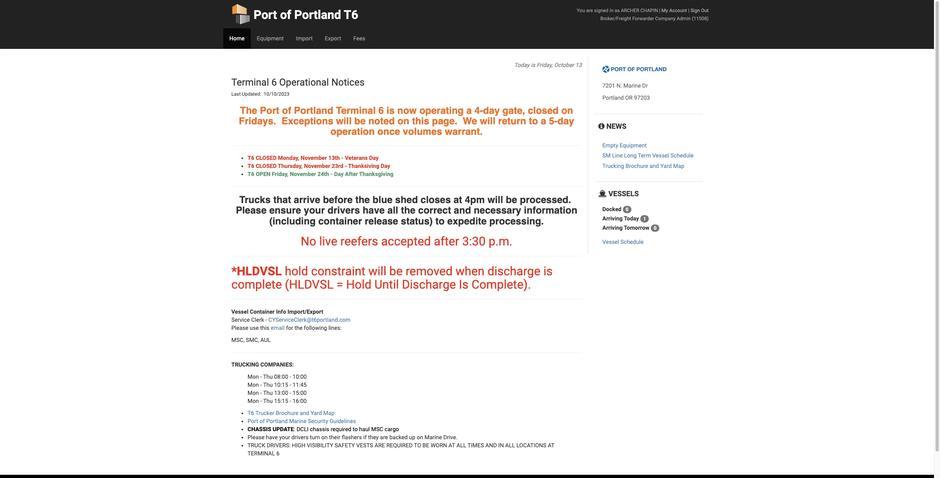 Task type: locate. For each thing, give the bounding box(es) containing it.
yard down "sm line long term vessel schedule" link at top right
[[660, 163, 672, 169]]

arriving down docked at the top of the page
[[602, 216, 623, 222]]

0 right docked at the top of the page
[[626, 207, 629, 213]]

arriving up "vessel schedule"
[[602, 225, 623, 231]]

friday, left october
[[537, 62, 553, 68]]

account
[[669, 8, 687, 13]]

6 inside the port of portland terminal 6 is now operating a 4-day gate, closed on fridays .  exceptions will be noted on this page.  we will return to a 5-day operation once volumes warrant.
[[378, 105, 384, 116]]

2 horizontal spatial vessel
[[652, 153, 669, 159]]

1 thu from the top
[[263, 374, 273, 381]]

0 horizontal spatial are
[[380, 435, 388, 441]]

docked 0 arriving today 1 arriving tomorrow 0
[[602, 206, 657, 231]]

2 vertical spatial please
[[248, 435, 265, 441]]

please up truck
[[248, 435, 265, 441]]

at right 'locations'
[[548, 443, 554, 449]]

status)
[[401, 216, 433, 227]]

yard up security
[[311, 411, 322, 417]]

import/export
[[288, 309, 323, 315]]

after
[[434, 235, 459, 249]]

schedule down tomorrow
[[621, 239, 644, 246]]

as
[[615, 8, 620, 13]]

for
[[286, 325, 293, 332]]

vessel container info import/export service clerk - cyserviceclerk@t6portland.com please use this email for the following lines:
[[231, 309, 351, 332]]

broker/freight
[[600, 16, 631, 21]]

0 vertical spatial drivers
[[328, 205, 360, 216]]

please left that on the top of the page
[[236, 205, 267, 216]]

1 vertical spatial of
[[282, 105, 291, 116]]

now
[[397, 105, 417, 116]]

6 up 10/10/2023 on the top of the page
[[271, 77, 277, 88]]

before
[[323, 194, 353, 206]]

marine up "worn"
[[425, 435, 442, 441]]

2 horizontal spatial and
[[650, 163, 659, 169]]

to up the 'after'
[[435, 216, 445, 227]]

6
[[271, 77, 277, 88], [378, 105, 384, 116], [276, 451, 280, 457]]

no live reefers accepted after 3:30 p.m.
[[301, 235, 512, 249]]

security
[[308, 419, 328, 425]]

have left all
[[363, 205, 385, 216]]

1 vertical spatial are
[[380, 435, 388, 441]]

equipment right home
[[257, 35, 284, 42]]

1 vertical spatial day
[[381, 163, 390, 169]]

- left 10:00 in the bottom left of the page
[[290, 374, 291, 381]]

brochure inside empty equipment sm line long term vessel schedule trucking brochure and yard map
[[626, 163, 648, 169]]

marine up or
[[623, 83, 641, 89]]

- right clerk
[[265, 317, 267, 324]]

drivers inside t6 trucker brochure and yard map port of portland marine security guidelines chassis update : dcli chassis required to haul msc cargo please have your drivers turn on their flashers if they are backed up on marine drive. truck drivers: high visibility safety vests are required to be worn at all times and in all locations at terminal 6
[[291, 435, 309, 441]]

2 vertical spatial be
[[389, 265, 403, 279]]

portland down 7201
[[602, 95, 624, 101]]

thu down trucking companies:
[[263, 374, 273, 381]]

will inside the hold constraint will be removed when discharge is complete (hldvsl = hold until discharge is complete).
[[368, 265, 386, 279]]

day up 'thanksiving' on the top left
[[369, 155, 379, 161]]

please
[[236, 205, 267, 216], [231, 325, 248, 332], [248, 435, 265, 441]]

0 vertical spatial equipment
[[257, 35, 284, 42]]

this right once at the top
[[412, 116, 429, 127]]

port of portland t6 image
[[602, 66, 667, 74]]

please inside t6 trucker brochure and yard map port of portland marine security guidelines chassis update : dcli chassis required to haul msc cargo please have your drivers turn on their flashers if they are backed up on marine drive. truck drivers: high visibility safety vests are required to be worn at all times and in all locations at terminal 6
[[248, 435, 265, 441]]

be inside 'trucks that arrive before the blue shed closes at 4pm will be processed. please ensure your drivers have all the correct and necessary information (including container release status) to expedite processing.'
[[506, 194, 517, 206]]

this
[[412, 116, 429, 127], [260, 325, 269, 332]]

of down 10/10/2023 on the top of the page
[[282, 105, 291, 116]]

0 right tomorrow
[[654, 226, 657, 231]]

1 horizontal spatial today
[[624, 216, 639, 222]]

0 vertical spatial arriving
[[602, 216, 623, 222]]

are up are
[[380, 435, 388, 441]]

map
[[673, 163, 684, 169], [323, 411, 335, 417]]

97203
[[634, 95, 650, 101]]

0 vertical spatial map
[[673, 163, 684, 169]]

day left gate,
[[483, 105, 500, 116]]

2 vertical spatial is
[[543, 265, 553, 279]]

to left the 5-
[[529, 116, 538, 127]]

brochure down 'long'
[[626, 163, 648, 169]]

of inside the port of portland terminal 6 is now operating a 4-day gate, closed on fridays .  exceptions will be noted on this page.  we will return to a 5-day operation once volumes warrant.
[[282, 105, 291, 116]]

1 vertical spatial yard
[[311, 411, 322, 417]]

day
[[369, 155, 379, 161], [381, 163, 390, 169], [334, 171, 344, 177]]

drivers up high at left
[[291, 435, 309, 441]]

vessel schedule
[[602, 239, 644, 246]]

0 horizontal spatial terminal
[[231, 77, 269, 88]]

0 horizontal spatial have
[[266, 435, 278, 441]]

port of portland t6
[[254, 8, 358, 22]]

- left the 16:00
[[290, 398, 291, 405]]

- left the 15:00 on the left bottom of the page
[[290, 390, 291, 397]]

0 vertical spatial port
[[254, 8, 277, 22]]

discharge
[[488, 265, 540, 279]]

1 horizontal spatial are
[[586, 8, 593, 13]]

1 | from the left
[[659, 8, 660, 13]]

1 vertical spatial please
[[231, 325, 248, 332]]

portland
[[294, 8, 341, 22], [602, 95, 624, 101], [294, 105, 333, 116], [266, 419, 288, 425]]

and down "sm line long term vessel schedule" link at top right
[[650, 163, 659, 169]]

thu up trucker
[[263, 398, 273, 405]]

1 horizontal spatial day
[[558, 116, 574, 127]]

at
[[449, 443, 455, 449], [548, 443, 554, 449]]

a left the 5-
[[541, 116, 546, 127]]

2 horizontal spatial be
[[506, 194, 517, 206]]

0 horizontal spatial 0
[[626, 207, 629, 213]]

1 vertical spatial to
[[435, 216, 445, 227]]

24th
[[318, 171, 329, 177]]

1 vertical spatial is
[[387, 105, 395, 116]]

the right for
[[295, 325, 303, 332]]

be inside the hold constraint will be removed when discharge is complete (hldvsl = hold until discharge is complete).
[[389, 265, 403, 279]]

container
[[318, 216, 362, 227]]

0 horizontal spatial friday,
[[272, 171, 288, 177]]

of
[[280, 8, 291, 22], [282, 105, 291, 116], [260, 419, 265, 425]]

1 horizontal spatial marine
[[425, 435, 442, 441]]

all
[[457, 443, 466, 449], [505, 443, 515, 449]]

at down drive.
[[449, 443, 455, 449]]

the left blue
[[355, 194, 370, 206]]

will
[[336, 116, 352, 127], [480, 116, 496, 127], [488, 194, 503, 206], [368, 265, 386, 279]]

have up drivers:
[[266, 435, 278, 441]]

is left october
[[531, 62, 535, 68]]

equipment button
[[251, 28, 290, 49]]

1 horizontal spatial brochure
[[626, 163, 648, 169]]

friday, inside t6 closed monday, november 13th - veterans day t6 closed thursday, november 23rd - thanksiving day t6 open friday, november 24th - day after thanksgiving
[[272, 171, 288, 177]]

clerk
[[251, 317, 264, 324]]

on right noted
[[398, 116, 409, 127]]

this right use
[[260, 325, 269, 332]]

your down "update"
[[279, 435, 290, 441]]

admin
[[677, 16, 691, 21]]

up
[[409, 435, 415, 441]]

t6 up trucks
[[248, 163, 254, 169]]

1 vertical spatial 6
[[378, 105, 384, 116]]

0 horizontal spatial all
[[457, 443, 466, 449]]

1 horizontal spatial be
[[389, 265, 403, 279]]

2 horizontal spatial to
[[529, 116, 538, 127]]

terminal up operation
[[336, 105, 376, 116]]

marine up :
[[289, 419, 307, 425]]

all right in
[[505, 443, 515, 449]]

mon - thu 08:00 - 10:00 mon - thu 10:15 - 11:45 mon - thu 13:00 - 15:00 mon - thu 15:15 - 16:00
[[248, 374, 307, 405]]

be up processing.
[[506, 194, 517, 206]]

be down 'accepted'
[[389, 265, 403, 279]]

1 vertical spatial terminal
[[336, 105, 376, 116]]

1 horizontal spatial to
[[435, 216, 445, 227]]

1 horizontal spatial have
[[363, 205, 385, 216]]

23rd
[[332, 163, 343, 169]]

is left now
[[387, 105, 395, 116]]

dr
[[642, 83, 648, 89]]

terminal
[[248, 451, 275, 457]]

the inside vessel container info import/export service clerk - cyserviceclerk@t6portland.com please use this email for the following lines:
[[295, 325, 303, 332]]

2 at from the left
[[548, 443, 554, 449]]

0 vertical spatial be
[[354, 116, 366, 127]]

0 horizontal spatial the
[[295, 325, 303, 332]]

all down drive.
[[457, 443, 466, 449]]

1 vertical spatial today
[[624, 216, 639, 222]]

13
[[575, 62, 582, 68]]

yard inside t6 trucker brochure and yard map port of portland marine security guidelines chassis update : dcli chassis required to haul msc cargo please have your drivers turn on their flashers if they are backed up on marine drive. truck drivers: high visibility safety vests are required to be worn at all times and in all locations at terminal 6
[[311, 411, 322, 417]]

0 vertical spatial friday,
[[537, 62, 553, 68]]

cargo
[[385, 427, 399, 433]]

vessel down docked 0 arriving today 1 arriving tomorrow 0
[[602, 239, 619, 246]]

1 horizontal spatial |
[[688, 8, 689, 13]]

brochure inside t6 trucker brochure and yard map port of portland marine security guidelines chassis update : dcli chassis required to haul msc cargo please have your drivers turn on their flashers if they are backed up on marine drive. truck drivers: high visibility safety vests are required to be worn at all times and in all locations at terminal 6
[[276, 411, 298, 417]]

terminal inside terminal 6 operational notices last updated:  10/10/2023
[[231, 77, 269, 88]]

equipment up 'long'
[[620, 142, 647, 149]]

be
[[423, 443, 429, 449]]

1 vertical spatial map
[[323, 411, 335, 417]]

-
[[341, 155, 344, 161], [345, 163, 347, 169], [330, 171, 333, 177], [265, 317, 267, 324], [260, 374, 262, 381], [290, 374, 291, 381], [260, 382, 262, 389], [290, 382, 291, 389], [260, 390, 262, 397], [290, 390, 291, 397], [260, 398, 262, 405], [290, 398, 291, 405]]

msc
[[371, 427, 383, 433]]

map down "sm line long term vessel schedule" link at top right
[[673, 163, 684, 169]]

archer
[[621, 8, 639, 13]]

1 horizontal spatial a
[[541, 116, 546, 127]]

day down the 23rd
[[334, 171, 344, 177]]

the right all
[[401, 205, 416, 216]]

in
[[610, 8, 613, 13]]

is inside the hold constraint will be removed when discharge is complete (hldvsl = hold until discharge is complete).
[[543, 265, 553, 279]]

of up equipment dropdown button
[[280, 8, 291, 22]]

november
[[301, 155, 327, 161], [304, 163, 330, 169], [290, 171, 316, 177]]

1 horizontal spatial and
[[454, 205, 471, 216]]

1 vertical spatial this
[[260, 325, 269, 332]]

2 vertical spatial to
[[353, 427, 358, 433]]

0 horizontal spatial yard
[[311, 411, 322, 417]]

will down reefers
[[368, 265, 386, 279]]

required
[[386, 443, 413, 449]]

portland inside t6 trucker brochure and yard map port of portland marine security guidelines chassis update : dcli chassis required to haul msc cargo please have your drivers turn on their flashers if they are backed up on marine drive. truck drivers: high visibility safety vests are required to be worn at all times and in all locations at terminal 6
[[266, 419, 288, 425]]

2 vertical spatial marine
[[425, 435, 442, 441]]

0 vertical spatial have
[[363, 205, 385, 216]]

2 | from the left
[[688, 8, 689, 13]]

2 vertical spatial 6
[[276, 451, 280, 457]]

trucking companies:
[[231, 362, 294, 368]]

this inside vessel container info import/export service clerk - cyserviceclerk@t6portland.com please use this email for the following lines:
[[260, 325, 269, 332]]

your inside t6 trucker brochure and yard map port of portland marine security guidelines chassis update : dcli chassis required to haul msc cargo please have your drivers turn on their flashers if they are backed up on marine drive. truck drivers: high visibility safety vests are required to be worn at all times and in all locations at terminal 6
[[279, 435, 290, 441]]

3 mon from the top
[[248, 390, 259, 397]]

t6 down fridays
[[248, 155, 254, 161]]

long
[[624, 153, 637, 159]]

day
[[483, 105, 500, 116], [558, 116, 574, 127]]

1 horizontal spatial 0
[[654, 226, 657, 231]]

0 vertical spatial schedule
[[670, 153, 694, 159]]

to up the flashers
[[353, 427, 358, 433]]

will right the 4pm
[[488, 194, 503, 206]]

msc,
[[231, 337, 244, 344]]

drivers up the live in the left of the page
[[328, 205, 360, 216]]

0 vertical spatial closed
[[256, 155, 277, 161]]

t6 left trucker
[[248, 411, 254, 417]]

map inside empty equipment sm line long term vessel schedule trucking brochure and yard map
[[673, 163, 684, 169]]

6 down drivers:
[[276, 451, 280, 457]]

complete).
[[472, 278, 531, 292]]

0 vertical spatial and
[[650, 163, 659, 169]]

thursday,
[[278, 163, 303, 169]]

vessel up service at the bottom left
[[231, 309, 248, 315]]

t6 closed monday, november 13th - veterans day t6 closed thursday, november 23rd - thanksiving day t6 open friday, november 24th - day after thanksgiving
[[248, 155, 393, 177]]

t6 up fees on the left top
[[344, 8, 358, 22]]

a
[[466, 105, 472, 116], [541, 116, 546, 127]]

map up security
[[323, 411, 335, 417]]

1 vertical spatial closed
[[256, 163, 277, 169]]

1 all from the left
[[457, 443, 466, 449]]

info circle image
[[598, 123, 605, 130]]

0 horizontal spatial brochure
[[276, 411, 298, 417]]

exceptions
[[282, 116, 333, 127]]

on up visibility
[[321, 435, 328, 441]]

2 vertical spatial and
[[300, 411, 309, 417]]

1 horizontal spatial schedule
[[670, 153, 694, 159]]

home button
[[223, 28, 251, 49]]

0 horizontal spatial day
[[334, 171, 344, 177]]

1 vertical spatial drivers
[[291, 435, 309, 441]]

1 vertical spatial arriving
[[602, 225, 623, 231]]

portland down terminal 6 operational notices last updated:  10/10/2023
[[294, 105, 333, 116]]

0 horizontal spatial equipment
[[257, 35, 284, 42]]

visibility
[[307, 443, 333, 449]]

of down trucker
[[260, 419, 265, 425]]

0 horizontal spatial to
[[353, 427, 358, 433]]

yard
[[660, 163, 672, 169], [311, 411, 322, 417]]

schedule right term
[[670, 153, 694, 159]]

0 horizontal spatial drivers
[[291, 435, 309, 441]]

and
[[650, 163, 659, 169], [454, 205, 471, 216], [300, 411, 309, 417]]

6 inside terminal 6 operational notices last updated:  10/10/2023
[[271, 77, 277, 88]]

trucks that arrive before the blue shed closes at 4pm will be processed. please ensure your drivers have all the correct and necessary information (including container release status) to expedite processing.
[[236, 194, 577, 227]]

1 horizontal spatial at
[[548, 443, 554, 449]]

removed
[[406, 265, 453, 279]]

arriving
[[602, 216, 623, 222], [602, 225, 623, 231]]

0 vertical spatial this
[[412, 116, 429, 127]]

1 horizontal spatial all
[[505, 443, 515, 449]]

this inside the port of portland terminal 6 is now operating a 4-day gate, closed on fridays .  exceptions will be noted on this page.  we will return to a 5-day operation once volumes warrant.
[[412, 116, 429, 127]]

1 horizontal spatial map
[[673, 163, 684, 169]]

if
[[363, 435, 367, 441]]

1 horizontal spatial vessel
[[602, 239, 619, 246]]

t6 inside port of portland t6 link
[[344, 8, 358, 22]]

vessel inside vessel container info import/export service clerk - cyserviceclerk@t6portland.com please use this email for the following lines:
[[231, 309, 248, 315]]

day left info circle icon
[[558, 116, 574, 127]]

2 arriving from the top
[[602, 225, 623, 231]]

port inside the port of portland terminal 6 is now operating a 4-day gate, closed on fridays .  exceptions will be noted on this page.  we will return to a 5-day operation once volumes warrant.
[[260, 105, 279, 116]]

yard inside empty equipment sm line long term vessel schedule trucking brochure and yard map
[[660, 163, 672, 169]]

port of portland marine security guidelines link
[[248, 419, 356, 425]]

0 horizontal spatial schedule
[[621, 239, 644, 246]]

constraint
[[311, 265, 365, 279]]

0 vertical spatial day
[[369, 155, 379, 161]]

are right the you
[[586, 8, 593, 13]]

safety
[[335, 443, 355, 449]]

6 up once at the top
[[378, 105, 384, 116]]

2 closed from the top
[[256, 163, 277, 169]]

0 vertical spatial yard
[[660, 163, 672, 169]]

be left noted
[[354, 116, 366, 127]]

is right discharge
[[543, 265, 553, 279]]

trucking brochure and yard map link
[[602, 163, 684, 169]]

and up port of portland marine security guidelines link
[[300, 411, 309, 417]]

0 horizontal spatial a
[[466, 105, 472, 116]]

mon
[[248, 374, 259, 381], [248, 382, 259, 389], [248, 390, 259, 397], [248, 398, 259, 405]]

correct
[[418, 205, 451, 216]]

1 horizontal spatial friday,
[[537, 62, 553, 68]]

1 horizontal spatial yard
[[660, 163, 672, 169]]

port up equipment dropdown button
[[254, 8, 277, 22]]

1
[[643, 216, 646, 222]]

worn
[[431, 443, 447, 449]]

terminal
[[231, 77, 269, 88], [336, 105, 376, 116]]

thu left the 13:00
[[263, 390, 273, 397]]

terminal up 'last'
[[231, 77, 269, 88]]

vessel right term
[[652, 153, 669, 159]]

0 horizontal spatial map
[[323, 411, 335, 417]]

fridays
[[239, 116, 273, 127]]

brochure down 15:15
[[276, 411, 298, 417]]

0 vertical spatial your
[[304, 205, 325, 216]]

to inside t6 trucker brochure and yard map port of portland marine security guidelines chassis update : dcli chassis required to haul msc cargo please have your drivers turn on their flashers if they are backed up on marine drive. truck drivers: high visibility safety vests are required to be worn at all times and in all locations at terminal 6
[[353, 427, 358, 433]]

1 horizontal spatial equipment
[[620, 142, 647, 149]]

port up chassis
[[248, 419, 258, 425]]

and inside 'trucks that arrive before the blue shed closes at 4pm will be processed. please ensure your drivers have all the correct and necessary information (including container release status) to expedite processing.'
[[454, 205, 471, 216]]

1 horizontal spatial your
[[304, 205, 325, 216]]

on
[[561, 105, 573, 116], [398, 116, 409, 127], [321, 435, 328, 441], [417, 435, 423, 441]]

necessary
[[474, 205, 521, 216]]

- right '24th'
[[330, 171, 333, 177]]

1 mon from the top
[[248, 374, 259, 381]]

1 vertical spatial have
[[266, 435, 278, 441]]

0 horizontal spatial be
[[354, 116, 366, 127]]

| left sign
[[688, 8, 689, 13]]

veterans
[[345, 155, 368, 161]]

a left the 4-
[[466, 105, 472, 116]]

vessel schedule link
[[602, 239, 644, 246]]

0 vertical spatial brochure
[[626, 163, 648, 169]]

0 horizontal spatial and
[[300, 411, 309, 417]]

your right ensure
[[304, 205, 325, 216]]

0 vertical spatial vessel
[[652, 153, 669, 159]]

1 horizontal spatial terminal
[[336, 105, 376, 116]]

warrant.
[[445, 126, 483, 138]]

1 vertical spatial vessel
[[602, 239, 619, 246]]

0 vertical spatial please
[[236, 205, 267, 216]]

on right up
[[417, 435, 423, 441]]

fees button
[[347, 28, 371, 49]]

and right correct
[[454, 205, 471, 216]]

the
[[355, 194, 370, 206], [401, 205, 416, 216], [295, 325, 303, 332]]

please down service at the bottom left
[[231, 325, 248, 332]]

day up thanksgiving
[[381, 163, 390, 169]]

2 vertical spatial port
[[248, 419, 258, 425]]

2 vertical spatial of
[[260, 419, 265, 425]]

portland up "update"
[[266, 419, 288, 425]]

thu left 10:15
[[263, 382, 273, 389]]

- down trucking companies:
[[260, 374, 262, 381]]

1 horizontal spatial this
[[412, 116, 429, 127]]

1 horizontal spatial drivers
[[328, 205, 360, 216]]

- right the 13th
[[341, 155, 344, 161]]

blue
[[373, 194, 393, 206]]

0 vertical spatial to
[[529, 116, 538, 127]]

4-
[[474, 105, 483, 116]]



Task type: vqa. For each thing, say whether or not it's contained in the screenshot.
account?
no



Task type: describe. For each thing, give the bounding box(es) containing it.
to inside 'trucks that arrive before the blue shed closes at 4pm will be processed. please ensure your drivers have all the correct and necessary information (including container release status) to expedite processing.'
[[435, 216, 445, 227]]

sign out link
[[691, 8, 709, 13]]

companies:
[[260, 362, 294, 368]]

7201 n. marine dr
[[602, 83, 648, 89]]

4 mon from the top
[[248, 398, 259, 405]]

0 vertical spatial of
[[280, 8, 291, 22]]

1 horizontal spatial is
[[531, 62, 535, 68]]

the port of portland terminal 6 is now operating a 4-day gate, closed on fridays .  exceptions will be noted on this page.  we will return to a 5-day operation once volumes warrant.
[[239, 105, 574, 138]]

be inside the port of portland terminal 6 is now operating a 4-day gate, closed on fridays .  exceptions will be noted on this page.  we will return to a 5-day operation once volumes warrant.
[[354, 116, 366, 127]]

have inside t6 trucker brochure and yard map port of portland marine security guidelines chassis update : dcli chassis required to haul msc cargo please have your drivers turn on their flashers if they are backed up on marine drive. truck drivers: high visibility safety vests are required to be worn at all times and in all locations at terminal 6
[[266, 435, 278, 441]]

container
[[250, 309, 275, 315]]

out
[[701, 8, 709, 13]]

times
[[468, 443, 484, 449]]

chassis
[[310, 427, 329, 433]]

vessel inside empty equipment sm line long term vessel schedule trucking brochure and yard map
[[652, 153, 669, 159]]

t6 inside t6 trucker brochure and yard map port of portland marine security guidelines chassis update : dcli chassis required to haul msc cargo please have your drivers turn on their flashers if they are backed up on marine drive. truck drivers: high visibility safety vests are required to be worn at all times and in all locations at terminal 6
[[248, 411, 254, 417]]

3 thu from the top
[[263, 390, 273, 397]]

map inside t6 trucker brochure and yard map port of portland marine security guidelines chassis update : dcli chassis required to haul msc cargo please have your drivers turn on their flashers if they are backed up on marine drive. truck drivers: high visibility safety vests are required to be worn at all times and in all locations at terminal 6
[[323, 411, 335, 417]]

after
[[345, 171, 358, 177]]

today inside docked 0 arriving today 1 arriving tomorrow 0
[[624, 216, 639, 222]]

1 vertical spatial marine
[[289, 419, 307, 425]]

vessels
[[607, 190, 639, 198]]

and
[[485, 443, 497, 449]]

4pm
[[465, 194, 485, 206]]

vessel for vessel container info import/export service clerk - cyserviceclerk@t6portland.com please use this email for the following lines:
[[231, 309, 248, 315]]

import
[[296, 35, 313, 42]]

email link
[[271, 325, 285, 332]]

4 thu from the top
[[263, 398, 273, 405]]

processing.
[[489, 216, 544, 227]]

msc, smc, aul
[[231, 337, 271, 344]]

company
[[655, 16, 676, 21]]

discharge
[[402, 278, 456, 292]]

portland inside the port of portland terminal 6 is now operating a 4-day gate, closed on fridays .  exceptions will be noted on this page.  we will return to a 5-day operation once volumes warrant.
[[294, 105, 333, 116]]

schedule inside empty equipment sm line long term vessel schedule trucking brochure and yard map
[[670, 153, 694, 159]]

processed.
[[520, 194, 571, 206]]

expedite
[[447, 216, 487, 227]]

- left the 13:00
[[260, 390, 262, 397]]

is inside the port of portland terminal 6 is now operating a 4-day gate, closed on fridays .  exceptions will be noted on this page.  we will return to a 5-day operation once volumes warrant.
[[387, 105, 395, 116]]

hold
[[285, 265, 308, 279]]

6 inside t6 trucker brochure and yard map port of portland marine security guidelines chassis update : dcli chassis required to haul msc cargo please have your drivers turn on their flashers if they are backed up on marine drive. truck drivers: high visibility safety vests are required to be worn at all times and in all locations at terminal 6
[[276, 451, 280, 457]]

10:15
[[274, 382, 288, 389]]

service
[[231, 317, 250, 324]]

info
[[276, 309, 286, 315]]

- right the 23rd
[[345, 163, 347, 169]]

ship image
[[598, 191, 607, 198]]

have inside 'trucks that arrive before the blue shed closes at 4pm will be processed. please ensure your drivers have all the correct and necessary information (including container release status) to expedite processing.'
[[363, 205, 385, 216]]

is
[[459, 278, 469, 292]]

arrive
[[294, 194, 320, 206]]

2 thu from the top
[[263, 382, 273, 389]]

port inside t6 trucker brochure and yard map port of portland marine security guidelines chassis update : dcli chassis required to haul msc cargo please have your drivers turn on their flashers if they are backed up on marine drive. truck drivers: high visibility safety vests are required to be worn at all times and in all locations at terminal 6
[[248, 419, 258, 425]]

ensure
[[269, 205, 301, 216]]

closed
[[528, 105, 559, 116]]

noted
[[368, 116, 395, 127]]

all
[[387, 205, 398, 216]]

terminal inside the port of portland terminal 6 is now operating a 4-day gate, closed on fridays .  exceptions will be noted on this page.  we will return to a 5-day operation once volumes warrant.
[[336, 105, 376, 116]]

08:00
[[274, 374, 288, 381]]

0 horizontal spatial today
[[514, 62, 529, 68]]

0 vertical spatial 0
[[626, 207, 629, 213]]

t6 left "open"
[[248, 171, 254, 177]]

or
[[625, 95, 633, 101]]

the
[[240, 105, 257, 116]]

import button
[[290, 28, 319, 49]]

1 closed from the top
[[256, 155, 277, 161]]

export button
[[319, 28, 347, 49]]

no
[[301, 235, 316, 249]]

to inside the port of portland terminal 6 is now operating a 4-day gate, closed on fridays .  exceptions will be noted on this page.  we will return to a 5-day operation once volumes warrant.
[[529, 116, 538, 127]]

gate,
[[503, 105, 525, 116]]

complete
[[231, 278, 282, 292]]

on right the 5-
[[561, 105, 573, 116]]

0 horizontal spatial day
[[483, 105, 500, 116]]

2 horizontal spatial the
[[401, 205, 416, 216]]

lines:
[[328, 325, 342, 332]]

news
[[605, 122, 627, 131]]

1 at from the left
[[449, 443, 455, 449]]

0 vertical spatial november
[[301, 155, 327, 161]]

vessel for vessel schedule
[[602, 239, 619, 246]]

terminal 6 operational notices last updated:  10/10/2023
[[231, 77, 367, 97]]

portland up the 'import' popup button
[[294, 8, 341, 22]]

reefers
[[340, 235, 378, 249]]

3:30
[[462, 235, 486, 249]]

5-
[[549, 116, 558, 127]]

will right exceptions
[[336, 116, 352, 127]]

will inside 'trucks that arrive before the blue shed closes at 4pm will be processed. please ensure your drivers have all the correct and necessary information (including container release status) to expedite processing.'
[[488, 194, 503, 206]]

(11508)
[[692, 16, 709, 21]]

1 horizontal spatial the
[[355, 194, 370, 206]]

haul
[[359, 427, 370, 433]]

drivers inside 'trucks that arrive before the blue shed closes at 4pm will be processed. please ensure your drivers have all the correct and necessary information (including container release status) to expedite processing.'
[[328, 205, 360, 216]]

return
[[498, 116, 526, 127]]

1 arriving from the top
[[602, 216, 623, 222]]

email
[[271, 325, 285, 332]]

that
[[273, 194, 291, 206]]

are inside you are signed in as archer chapin | my account | sign out broker/freight forwarder company admin (11508)
[[586, 8, 593, 13]]

we
[[463, 116, 477, 127]]

until
[[375, 278, 399, 292]]

p.m.
[[489, 235, 512, 249]]

2 all from the left
[[505, 443, 515, 449]]

(hldvsl
[[285, 278, 333, 292]]

trucking
[[602, 163, 624, 169]]

equipment inside dropdown button
[[257, 35, 284, 42]]

2 horizontal spatial day
[[381, 163, 390, 169]]

are
[[375, 443, 385, 449]]

please inside vessel container info import/export service clerk - cyserviceclerk@t6portland.com please use this email for the following lines:
[[231, 325, 248, 332]]

please inside 'trucks that arrive before the blue shed closes at 4pm will be processed. please ensure your drivers have all the correct and necessary information (including container release status) to expedite processing.'
[[236, 205, 267, 216]]

2 mon from the top
[[248, 382, 259, 389]]

use
[[250, 325, 259, 332]]

smc,
[[246, 337, 259, 344]]

2 vertical spatial day
[[334, 171, 344, 177]]

hold constraint will be removed when discharge is complete (hldvsl = hold until discharge is complete).
[[231, 265, 553, 292]]

last
[[231, 92, 241, 97]]

vests
[[356, 443, 373, 449]]

information
[[524, 205, 577, 216]]

of inside t6 trucker brochure and yard map port of portland marine security guidelines chassis update : dcli chassis required to haul msc cargo please have your drivers turn on their flashers if they are backed up on marine drive. truck drivers: high visibility safety vests are required to be worn at all times and in all locations at terminal 6
[[260, 419, 265, 425]]

- left 11:45
[[290, 382, 291, 389]]

7201
[[602, 83, 615, 89]]

1 vertical spatial november
[[304, 163, 330, 169]]

cyserviceclerk@t6portland.com
[[268, 317, 351, 324]]

signed
[[594, 8, 608, 13]]

are inside t6 trucker brochure and yard map port of portland marine security guidelines chassis update : dcli chassis required to haul msc cargo please have your drivers turn on their flashers if they are backed up on marine drive. truck drivers: high visibility safety vests are required to be worn at all times and in all locations at terminal 6
[[380, 435, 388, 441]]

will right we
[[480, 116, 496, 127]]

dcli
[[297, 427, 309, 433]]

13:00
[[274, 390, 288, 397]]

home
[[229, 35, 245, 42]]

1 horizontal spatial day
[[369, 155, 379, 161]]

- inside vessel container info import/export service clerk - cyserviceclerk@t6portland.com please use this email for the following lines:
[[265, 317, 267, 324]]

open
[[256, 171, 270, 177]]

notices
[[331, 77, 365, 88]]

13th
[[328, 155, 340, 161]]

15:15
[[274, 398, 288, 405]]

equipment inside empty equipment sm line long term vessel schedule trucking brochure and yard map
[[620, 142, 647, 149]]

my account link
[[662, 8, 687, 13]]

- left 10:15
[[260, 382, 262, 389]]

trucker
[[255, 411, 274, 417]]

thanksiving
[[348, 163, 379, 169]]

0 vertical spatial marine
[[623, 83, 641, 89]]

empty equipment sm line long term vessel schedule trucking brochure and yard map
[[602, 142, 694, 169]]

2 vertical spatial november
[[290, 171, 316, 177]]

16:00
[[293, 398, 307, 405]]

- up trucker
[[260, 398, 262, 405]]

shed
[[395, 194, 418, 206]]

fees
[[353, 35, 365, 42]]

11:45
[[293, 382, 307, 389]]

your inside 'trucks that arrive before the blue shed closes at 4pm will be processed. please ensure your drivers have all the correct and necessary information (including container release status) to expedite processing.'
[[304, 205, 325, 216]]

and inside t6 trucker brochure and yard map port of portland marine security guidelines chassis update : dcli chassis required to haul msc cargo please have your drivers turn on their flashers if they are backed up on marine drive. truck drivers: high visibility safety vests are required to be worn at all times and in all locations at terminal 6
[[300, 411, 309, 417]]

and inside empty equipment sm line long term vessel schedule trucking brochure and yard map
[[650, 163, 659, 169]]

1 vertical spatial 0
[[654, 226, 657, 231]]



